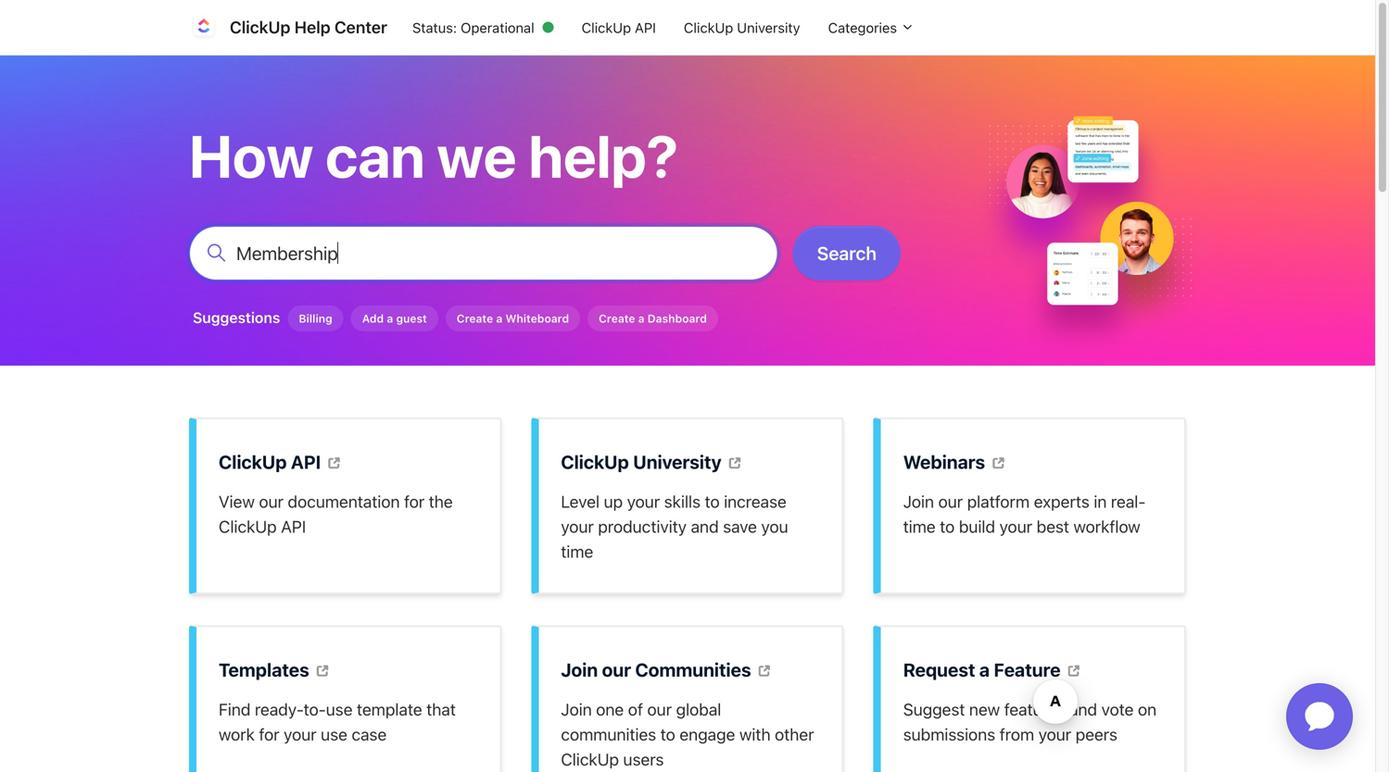 Task type: locate. For each thing, give the bounding box(es) containing it.
feature
[[994, 659, 1061, 681]]

and up peers
[[1069, 700, 1097, 720]]

our right view
[[259, 492, 284, 512]]

0 horizontal spatial for
[[259, 725, 279, 745]]

and inside the level up your skills to increase your productivity and save you time
[[691, 517, 719, 537]]

1 vertical spatial join
[[561, 659, 598, 681]]

help?
[[529, 120, 678, 190]]

our for platform
[[938, 492, 963, 512]]

your
[[627, 492, 660, 512], [561, 517, 594, 537], [1000, 517, 1032, 537], [284, 725, 317, 745], [1039, 725, 1071, 745]]

our inside view our documentation for the clickup api
[[259, 492, 284, 512]]

use up case
[[326, 700, 353, 720]]

time inside the level up your skills to increase your productivity and save you time
[[561, 542, 593, 562]]

1 horizontal spatial time
[[903, 517, 936, 537]]

add a guest link
[[351, 306, 438, 332]]

0 vertical spatial and
[[691, 517, 719, 537]]

submissions
[[903, 725, 995, 745]]

0 vertical spatial university
[[737, 19, 800, 35]]

application
[[1264, 662, 1375, 773]]

1 vertical spatial to
[[940, 517, 955, 537]]

to left build
[[940, 517, 955, 537]]

billing
[[299, 312, 332, 325]]

status: operational
[[412, 19, 534, 35]]

real-
[[1111, 492, 1146, 512]]

1 horizontal spatial create
[[599, 312, 635, 325]]

None search field
[[182, 226, 908, 281]]

create a dashboard
[[599, 312, 707, 325]]

a for feature
[[979, 659, 990, 681]]

a left whiteboard
[[496, 312, 503, 325]]

join inside the join our platform experts in real- time to build your best workflow
[[903, 492, 934, 512]]

0 horizontal spatial to
[[660, 725, 675, 745]]

how
[[189, 120, 313, 190]]

clickup
[[230, 17, 290, 37], [582, 19, 631, 35], [684, 19, 733, 35], [219, 451, 287, 473], [561, 451, 629, 473], [219, 517, 277, 537], [561, 750, 619, 770]]

1 horizontal spatial for
[[404, 492, 425, 512]]

for left the
[[404, 492, 425, 512]]

save
[[723, 517, 757, 537]]

create
[[457, 312, 493, 325], [599, 312, 635, 325]]

your down the to-
[[284, 725, 317, 745]]

1 horizontal spatial to
[[705, 492, 720, 512]]

0 horizontal spatial clickup api
[[219, 451, 325, 473]]

0 vertical spatial clickup api
[[582, 19, 656, 35]]

join down 'webinars'
[[903, 492, 934, 512]]

view
[[219, 492, 255, 512]]

global
[[676, 700, 721, 720]]

0 vertical spatial to
[[705, 492, 720, 512]]

1 vertical spatial api
[[291, 451, 321, 473]]

a for guest
[[387, 312, 393, 325]]

add a guest
[[362, 312, 427, 325]]

add
[[362, 312, 384, 325]]

0 vertical spatial for
[[404, 492, 425, 512]]

for down ready-
[[259, 725, 279, 745]]

with
[[739, 725, 771, 745]]

request
[[903, 659, 975, 681]]

our up one
[[602, 659, 631, 681]]

create left dashboard
[[599, 312, 635, 325]]

clickup university inside how can we help? main content
[[561, 451, 726, 473]]

can
[[325, 120, 425, 190]]

0 vertical spatial time
[[903, 517, 936, 537]]

1 create from the left
[[457, 312, 493, 325]]

0 horizontal spatial and
[[691, 517, 719, 537]]

our up build
[[938, 492, 963, 512]]

0 horizontal spatial create
[[457, 312, 493, 325]]

0 horizontal spatial time
[[561, 542, 593, 562]]

and inside suggest new features and vote on submissions from your peers
[[1069, 700, 1097, 720]]

to
[[705, 492, 720, 512], [940, 517, 955, 537], [660, 725, 675, 745]]

university
[[737, 19, 800, 35], [633, 451, 722, 473]]

join our communities
[[561, 659, 755, 681]]

join one of our global communities to engage with other clickup users
[[561, 700, 814, 770]]

api
[[635, 19, 656, 35], [291, 451, 321, 473], [281, 517, 306, 537]]

from
[[1000, 725, 1034, 745]]

in
[[1094, 492, 1107, 512]]

and
[[691, 517, 719, 537], [1069, 700, 1097, 720]]

join up one
[[561, 659, 598, 681]]

to right skills
[[705, 492, 720, 512]]

your down platform
[[1000, 517, 1032, 537]]

1 vertical spatial clickup university
[[561, 451, 726, 473]]

your inside the join our platform experts in real- time to build your best workflow
[[1000, 517, 1032, 537]]

our for documentation
[[259, 492, 284, 512]]

2 vertical spatial api
[[281, 517, 306, 537]]

find
[[219, 700, 251, 720]]

our inside the join our platform experts in real- time to build your best workflow
[[938, 492, 963, 512]]

0 vertical spatial use
[[326, 700, 353, 720]]

our inside join one of our global communities to engage with other clickup users
[[647, 700, 672, 720]]

up
[[604, 492, 623, 512]]

webinars
[[903, 451, 989, 473]]

1 vertical spatial time
[[561, 542, 593, 562]]

1 vertical spatial university
[[633, 451, 722, 473]]

peers
[[1076, 725, 1118, 745]]

to inside the level up your skills to increase your productivity and save you time
[[705, 492, 720, 512]]

other
[[775, 725, 814, 745]]

features
[[1004, 700, 1065, 720]]

join inside join one of our global communities to engage with other clickup users
[[561, 700, 592, 720]]

our right of
[[647, 700, 672, 720]]

level up your skills to increase your productivity and save you time
[[561, 492, 788, 562]]

create a whiteboard
[[457, 312, 569, 325]]

join for join our platform experts in real- time to build your best workflow
[[903, 492, 934, 512]]

to up users at the left bottom
[[660, 725, 675, 745]]

0 horizontal spatial university
[[633, 451, 722, 473]]

time down level
[[561, 542, 593, 562]]

1 vertical spatial for
[[259, 725, 279, 745]]

your down level
[[561, 517, 594, 537]]

for inside find ready-to-use template that work for your use case
[[259, 725, 279, 745]]

that
[[426, 700, 456, 720]]

create a whiteboard link
[[446, 306, 580, 332]]

use
[[326, 700, 353, 720], [321, 725, 347, 745]]

we
[[437, 120, 517, 190]]

2 horizontal spatial to
[[940, 517, 955, 537]]

for
[[404, 492, 425, 512], [259, 725, 279, 745]]

templates
[[219, 659, 313, 681]]

join left one
[[561, 700, 592, 720]]

platform
[[967, 492, 1030, 512]]

new
[[969, 700, 1000, 720]]

none submit inside how can we help? main content
[[793, 226, 901, 281]]

our
[[259, 492, 284, 512], [938, 492, 963, 512], [602, 659, 631, 681], [647, 700, 672, 720]]

vote
[[1102, 700, 1134, 720]]

level
[[561, 492, 600, 512]]

productivity
[[598, 517, 687, 537]]

a up new
[[979, 659, 990, 681]]

users
[[623, 750, 664, 770]]

1 vertical spatial use
[[321, 725, 347, 745]]

2 vertical spatial join
[[561, 700, 592, 720]]

operational
[[461, 19, 534, 35]]

1 vertical spatial clickup api
[[219, 451, 325, 473]]

our for communities
[[602, 659, 631, 681]]

clickup help help center home page image
[[189, 13, 219, 42]]

join
[[903, 492, 934, 512], [561, 659, 598, 681], [561, 700, 592, 720]]

find ready-to-use template that work for your use case
[[219, 700, 456, 745]]

0 vertical spatial join
[[903, 492, 934, 512]]

join for join one of our global communities to engage with other clickup users
[[561, 700, 592, 720]]

1 vertical spatial and
[[1069, 700, 1097, 720]]

2 vertical spatial to
[[660, 725, 675, 745]]

clickup university
[[684, 19, 800, 35], [561, 451, 726, 473]]

a left dashboard
[[638, 312, 645, 325]]

create left whiteboard
[[457, 312, 493, 325]]

request a feature
[[903, 659, 1065, 681]]

2 create from the left
[[599, 312, 635, 325]]

your down features
[[1039, 725, 1071, 745]]

None submit
[[793, 226, 901, 281]]

time
[[903, 517, 936, 537], [561, 542, 593, 562]]

1 horizontal spatial and
[[1069, 700, 1097, 720]]

a right add
[[387, 312, 393, 325]]

clickup api
[[582, 19, 656, 35], [219, 451, 325, 473]]

status:
[[412, 19, 457, 35]]

and down skills
[[691, 517, 719, 537]]

a
[[387, 312, 393, 325], [496, 312, 503, 325], [638, 312, 645, 325], [979, 659, 990, 681]]

whiteboard
[[505, 312, 569, 325]]

time left build
[[903, 517, 936, 537]]

clickup inside view our documentation for the clickup api
[[219, 517, 277, 537]]

clickup university link
[[670, 10, 814, 45]]

to inside join one of our global communities to engage with other clickup users
[[660, 725, 675, 745]]

use down the to-
[[321, 725, 347, 745]]

build
[[959, 517, 995, 537]]

your inside find ready-to-use template that work for your use case
[[284, 725, 317, 745]]



Task type: describe. For each thing, give the bounding box(es) containing it.
clickup api link
[[568, 10, 670, 45]]

to-
[[304, 700, 326, 720]]

create for create a whiteboard
[[457, 312, 493, 325]]

how can we help? main content
[[0, 56, 1375, 773]]

clickup inside join one of our global communities to engage with other clickup users
[[561, 750, 619, 770]]

suggest
[[903, 700, 965, 720]]

best
[[1037, 517, 1069, 537]]

categories
[[828, 19, 901, 35]]

time inside the join our platform experts in real- time to build your best workflow
[[903, 517, 936, 537]]

on
[[1138, 700, 1157, 720]]

dashboard
[[648, 312, 707, 325]]

work
[[219, 725, 255, 745]]

engage
[[680, 725, 735, 745]]

join our platform experts in real- time to build your best workflow
[[903, 492, 1146, 537]]

workflow
[[1074, 517, 1140, 537]]

suggest new features and vote on submissions from your peers
[[903, 700, 1157, 745]]

1 horizontal spatial clickup api
[[582, 19, 656, 35]]

skills
[[664, 492, 701, 512]]

0 vertical spatial api
[[635, 19, 656, 35]]

documentation
[[288, 492, 400, 512]]

for inside view our documentation for the clickup api
[[404, 492, 425, 512]]

template
[[357, 700, 422, 720]]

ready-
[[255, 700, 304, 720]]

Search search field
[[189, 226, 778, 281]]

your up productivity
[[627, 492, 660, 512]]

one
[[596, 700, 624, 720]]

experts
[[1034, 492, 1090, 512]]

guest
[[396, 312, 427, 325]]

billing link
[[288, 306, 344, 332]]

help
[[294, 17, 331, 37]]

a for dashboard
[[638, 312, 645, 325]]

how can we help?
[[189, 120, 678, 190]]

communities
[[561, 725, 656, 745]]

communities
[[635, 659, 751, 681]]

view our documentation for the clickup api
[[219, 492, 453, 537]]

join for join our communities
[[561, 659, 598, 681]]

categories button
[[814, 10, 929, 45]]

you
[[761, 517, 788, 537]]

create a dashboard link
[[588, 306, 718, 332]]

a for whiteboard
[[496, 312, 503, 325]]

0 vertical spatial clickup university
[[684, 19, 800, 35]]

clickup help center link
[[189, 13, 398, 42]]

case
[[352, 725, 387, 745]]

1 horizontal spatial university
[[737, 19, 800, 35]]

create for create a dashboard
[[599, 312, 635, 325]]

your inside suggest new features and vote on submissions from your peers
[[1039, 725, 1071, 745]]

to inside the join our platform experts in real- time to build your best workflow
[[940, 517, 955, 537]]

university inside how can we help? main content
[[633, 451, 722, 473]]

increase
[[724, 492, 787, 512]]

clickup help center
[[230, 17, 387, 37]]

api inside view our documentation for the clickup api
[[281, 517, 306, 537]]

none search field inside how can we help? main content
[[182, 226, 908, 281]]

center
[[334, 17, 387, 37]]

suggestions
[[193, 309, 280, 327]]

of
[[628, 700, 643, 720]]

the
[[429, 492, 453, 512]]

clickup api inside how can we help? main content
[[219, 451, 325, 473]]



Task type: vqa. For each thing, say whether or not it's contained in the screenshot.
Join our platform experts in real- time to build your best workflow's JOIN
yes



